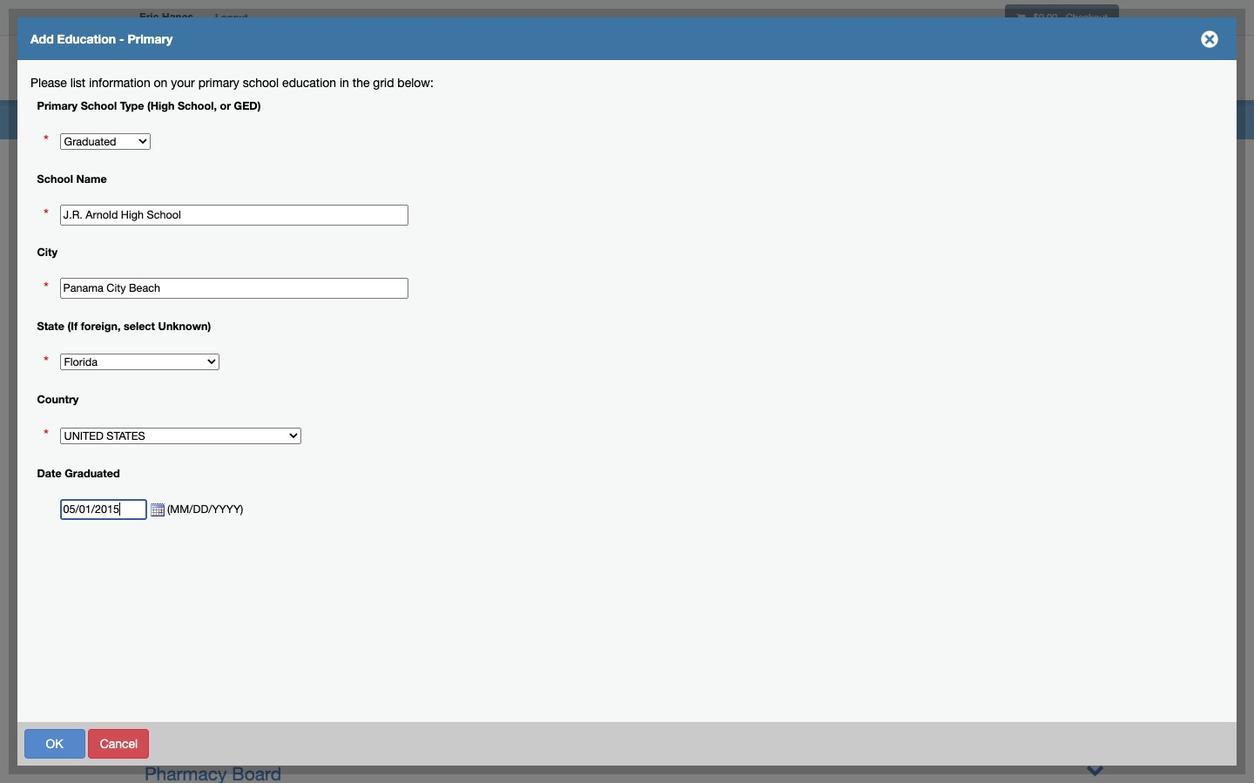 Task type: locate. For each thing, give the bounding box(es) containing it.
0 vertical spatial therapy
[[224, 427, 290, 448]]

add button up cosmetology,
[[243, 262, 330, 288]]

public
[[44, 302, 77, 315]]

1 horizontal spatial school,
[[432, 198, 471, 211]]

1 vertical spatial information
[[95, 363, 157, 377]]

add button down "security," on the top
[[243, 410, 330, 437]]

1 vertical spatial application
[[44, 195, 105, 209]]

primary
[[198, 76, 240, 90]]

0 horizontal spatial school,
[[178, 99, 217, 112]]

date for date graduated
[[37, 467, 62, 480]]

None image field
[[147, 503, 164, 517]]

primary right action
[[291, 198, 332, 211]]

board
[[243, 226, 292, 247], [248, 254, 298, 275], [298, 283, 348, 304], [557, 312, 607, 333], [202, 341, 252, 362], [563, 369, 612, 390], [295, 427, 345, 448], [213, 513, 263, 534], [330, 735, 380, 756]]

1 horizontal spatial school
[[81, 99, 117, 112]]

application down school name
[[44, 195, 105, 209]]

1 vertical spatial education
[[214, 76, 268, 90]]

2 vertical spatial &
[[349, 513, 360, 534]]

technology
[[459, 312, 552, 333]]

logout
[[215, 11, 248, 23]]

0 vertical spatial school
[[81, 99, 117, 112]]

or
[[220, 99, 231, 112], [474, 198, 485, 211]]

school name
[[37, 173, 107, 186]]

1 horizontal spatial type
[[374, 198, 398, 211]]

1 vertical spatial date
[[37, 467, 62, 480]]

nail
[[423, 312, 454, 333]]

add up agency
[[277, 269, 296, 281]]

date up temporary at the left bottom of the page
[[37, 467, 62, 480]]

0 horizontal spatial primary
[[37, 99, 78, 112]]

* down the country
[[44, 426, 49, 444]]

1 horizontal spatial or
[[474, 198, 485, 211]]

add
[[31, 31, 54, 46], [277, 269, 296, 281], [277, 417, 296, 430]]

None button
[[24, 729, 85, 759], [88, 729, 149, 759], [220, 729, 290, 759], [293, 729, 341, 759], [1110, 729, 1218, 759], [24, 729, 85, 759], [88, 729, 149, 759], [220, 729, 290, 759], [293, 729, 341, 759], [1110, 729, 1218, 759]]

personal information
[[44, 363, 157, 377]]

barber,
[[145, 312, 203, 333]]

1 application from the top
[[44, 106, 105, 120]]

nursing
[[105, 497, 147, 511], [145, 513, 208, 534]]

apn)
[[365, 513, 407, 534]]

1 vertical spatial school,
[[432, 198, 471, 211]]

1 vertical spatial nursing
[[145, 513, 208, 534]]

School Name text field
[[60, 205, 408, 226]]

* up city
[[44, 206, 49, 223]]

2 add button from the top
[[243, 410, 330, 437]]

authorization for third- party contact
[[44, 240, 169, 271]]

date
[[44, 408, 69, 422], [37, 467, 62, 480]]

select
[[124, 320, 155, 333]]

in
[[340, 76, 349, 90]]

0 horizontal spatial information
[[95, 363, 157, 377]]

primary down the please
[[37, 99, 78, 112]]

1 horizontal spatial information
[[272, 76, 334, 90]]

services
[[1049, 64, 1099, 76]]

ged)
[[234, 99, 261, 112], [488, 198, 515, 211]]

* up military
[[44, 132, 49, 149]]

add for 25. please list information on your undergraduate, graduate and vocational training degree(s) earned in the grid below: element
[[277, 417, 296, 430]]

school for please list information on your primary school education in the grid below:
[[81, 99, 117, 112]]

primary for action
[[291, 198, 332, 211]]

primary
[[128, 31, 173, 46], [37, 99, 78, 112], [291, 198, 332, 211]]

24. please list information on your primary school education in the grid below: element
[[243, 192, 958, 244]]

school, inside 24. please list information on your primary school education in the grid below: element
[[432, 198, 471, 211]]

0 vertical spatial primary school type (high school, or ged)
[[37, 99, 261, 112]]

grid
[[373, 76, 394, 90]]

therapy
[[224, 427, 290, 448], [259, 735, 325, 756]]

add button for 24. please list information on your primary school education in the grid below: element
[[243, 262, 330, 288]]

ged) inside 24. please list information on your primary school education in the grid below: element
[[488, 198, 515, 211]]

birth
[[87, 408, 112, 422]]

massage therapy board
[[145, 427, 345, 448]]

0 horizontal spatial or
[[220, 99, 231, 112]]

primary school type (high school, or ged) inside 24. please list information on your primary school education in the grid below: element
[[291, 198, 515, 211]]

dental
[[145, 341, 197, 362]]

1 vertical spatial &
[[401, 369, 412, 390]]

unknown)
[[158, 320, 211, 333]]

0 vertical spatial primary
[[128, 31, 173, 46]]

type for please list information on your primary school education in the grid below:
[[120, 99, 144, 112]]

0 vertical spatial school,
[[178, 99, 217, 112]]

military status
[[44, 151, 121, 165]]

contractor
[[470, 369, 557, 390]]

0 vertical spatial date
[[44, 408, 69, 422]]

0 vertical spatial nursing
[[105, 497, 147, 511]]

nurse
[[211, 31, 254, 46]]

2 horizontal spatial school
[[335, 198, 371, 211]]

0 vertical spatial education
[[57, 31, 116, 46]]

date down the country
[[44, 408, 69, 422]]

account
[[930, 64, 981, 76]]

barber, cosmetology, esthetics & nail technology board link
[[145, 312, 607, 333]]

3 * from the top
[[44, 279, 49, 297]]

1 vertical spatial ged)
[[488, 198, 515, 211]]

2 vertical spatial primary
[[291, 198, 332, 211]]

or for action
[[474, 198, 485, 211]]

4 * from the top
[[44, 353, 49, 370]]

& left 'alarm'
[[401, 369, 412, 390]]

1 vertical spatial type
[[374, 198, 398, 211]]

1 horizontal spatial ged)
[[488, 198, 515, 211]]

2 horizontal spatial primary
[[291, 198, 332, 211]]

information down state (if foreign, select unknown)
[[95, 363, 157, 377]]

school
[[81, 99, 117, 112], [37, 173, 73, 186], [335, 198, 371, 211]]

1 * from the top
[[44, 132, 49, 149]]

& right lpn
[[349, 513, 360, 534]]

information for education information
[[272, 76, 334, 90]]

0 vertical spatial type
[[120, 99, 144, 112]]

application down registered
[[44, 106, 105, 120]]

school for action
[[335, 198, 371, 211]]

&
[[406, 312, 418, 333], [401, 369, 412, 390], [349, 513, 360, 534]]

(mm/dd/yyyy)
[[164, 503, 253, 516]]

ged) for action
[[488, 198, 515, 211]]

1 vertical spatial therapy
[[259, 735, 325, 756]]

0 vertical spatial or
[[220, 99, 231, 112]]

education
[[57, 31, 116, 46], [214, 76, 268, 90]]

city
[[37, 246, 58, 259]]

online
[[1009, 64, 1046, 76]]

$0.00
[[1034, 11, 1058, 23]]

cosmetology,
[[208, 312, 321, 333]]

2 vertical spatial school
[[335, 198, 371, 211]]

shopping cart image
[[1017, 13, 1026, 23]]

(high inside 24. please list information on your primary school education in the grid below: element
[[402, 198, 429, 211]]

1 vertical spatial primary school type (high school, or ged)
[[291, 198, 515, 211]]

nursing left permit
[[105, 497, 147, 511]]

0 horizontal spatial ged)
[[234, 99, 261, 112]]

Date Graduated text field
[[60, 499, 147, 520]]

0 vertical spatial (high
[[147, 99, 175, 112]]

primary school type (high school, or ged)
[[37, 99, 261, 112], [291, 198, 515, 211]]

information left in
[[272, 76, 334, 90]]

2 vertical spatial add
[[277, 417, 296, 430]]

close window image
[[1196, 25, 1224, 53]]

nursing down permit
[[145, 513, 208, 534]]

education down nurse
[[214, 76, 268, 90]]

* up public
[[44, 279, 49, 297]]

party
[[44, 257, 72, 271]]

0 horizontal spatial type
[[120, 99, 144, 112]]

state
[[37, 320, 65, 333]]

* down state at the top of page
[[44, 353, 49, 370]]

1 add button from the top
[[243, 262, 330, 288]]

type inside 24. please list information on your primary school education in the grid below: element
[[374, 198, 398, 211]]

0 horizontal spatial primary school type (high school, or ged)
[[37, 99, 261, 112]]

or for please list information on your primary school education in the grid below:
[[220, 99, 231, 112]]

accounting board link
[[145, 226, 292, 247]]

(rn,
[[268, 513, 303, 534]]

& left nail
[[406, 312, 418, 333]]

1 vertical spatial add
[[277, 269, 296, 281]]

0 vertical spatial information
[[272, 76, 334, 90]]

0 vertical spatial ged)
[[234, 99, 261, 112]]

status
[[86, 151, 121, 165]]

1 horizontal spatial primary school type (high school, or ged)
[[291, 198, 515, 211]]

1 vertical spatial add button
[[243, 410, 330, 437]]

0 horizontal spatial school
[[37, 173, 73, 186]]

home
[[853, 64, 884, 76]]

1 vertical spatial (high
[[402, 198, 429, 211]]

state (if foreign, select unknown)
[[37, 320, 211, 333]]

corporation
[[214, 485, 312, 505]]

(high for please list information on your primary school education in the grid below:
[[147, 99, 175, 112]]

primary down eric
[[128, 31, 173, 46]]

school, for please list information on your primary school education in the grid below:
[[178, 99, 217, 112]]

City text field
[[60, 278, 408, 299]]

1 horizontal spatial (high
[[402, 198, 429, 211]]

0 horizontal spatial (high
[[147, 99, 175, 112]]

education left -
[[57, 31, 116, 46]]

please
[[31, 76, 67, 90]]

0 vertical spatial &
[[406, 312, 418, 333]]

application method
[[44, 195, 150, 209]]

online services
[[1009, 64, 1101, 76]]

registered
[[44, 89, 102, 103]]

*
[[44, 132, 49, 149], [44, 206, 49, 223], [44, 279, 49, 297], [44, 353, 49, 370], [44, 426, 49, 444]]

0 vertical spatial application
[[44, 106, 105, 120]]

of
[[72, 408, 83, 422]]

chevron down image
[[1087, 761, 1105, 779]]

add up the please
[[31, 31, 54, 46]]

nursing board (rn, lpn & apn) link
[[145, 513, 407, 534]]

registered professional nurse
[[31, 31, 254, 46]]

2 * from the top
[[44, 206, 49, 223]]

1 vertical spatial primary
[[37, 99, 78, 112]]

education
[[282, 76, 336, 90]]

date of birth
[[44, 408, 112, 422]]

ged) for please list information on your primary school education in the grid below:
[[234, 99, 261, 112]]

my
[[912, 64, 927, 76]]

add down "security," on the top
[[277, 417, 296, 430]]

logout link
[[202, 0, 261, 35]]

1 vertical spatial or
[[474, 198, 485, 211]]

0 vertical spatial add button
[[243, 262, 330, 288]]



Task type: vqa. For each thing, say whether or not it's contained in the screenshot.
Privacy Statement
no



Task type: describe. For each thing, give the bounding box(es) containing it.
add button for 25. please list information on your undergraduate, graduate and vocational training degree(s) earned in the grid below: element
[[243, 410, 330, 437]]

instructions
[[108, 106, 172, 120]]

primary school type (high school, or ged) for please list information on your primary school education in the grid below:
[[37, 99, 261, 112]]

name
[[76, 173, 107, 186]]

accounting board architecture board collection agency board barber, cosmetology, esthetics & nail technology board dental board detective, security, fingerprint & alarm contractor board
[[145, 226, 612, 390]]

date for date of birth
[[44, 408, 69, 422]]

information
[[89, 76, 150, 90]]

-
[[119, 31, 124, 46]]

detective,
[[145, 369, 227, 390]]

dental board link
[[145, 341, 252, 362]]

1 horizontal spatial education
[[214, 76, 268, 90]]

the
[[353, 76, 370, 90]]

and
[[81, 302, 101, 315]]

25. please list information on your undergraduate, graduate and vocational training degree(s) earned in the grid below: element
[[243, 341, 1191, 393]]

military
[[44, 151, 83, 165]]

occupational
[[145, 735, 253, 756]]

my account link
[[898, 39, 995, 100]]

contact
[[75, 257, 119, 271]]

collection
[[145, 283, 227, 304]]

occupational therapy board
[[145, 735, 380, 756]]

education information
[[214, 76, 334, 90]]

information for personal information
[[95, 363, 157, 377]]

collection agency board link
[[145, 283, 348, 304]]

fingerprint
[[307, 369, 395, 390]]

registered
[[31, 31, 109, 46]]

method
[[108, 195, 150, 209]]

country
[[37, 393, 79, 406]]

therapy for occupational
[[259, 735, 325, 756]]

list
[[70, 76, 86, 90]]

detective, security, fingerprint & alarm contractor board link
[[145, 369, 612, 390]]

school
[[243, 76, 279, 90]]

online services link
[[995, 39, 1124, 100]]

please list information on your primary school education in the grid below:
[[31, 76, 434, 90]]

add for 24. please list information on your primary school education in the grid below: element
[[277, 269, 296, 281]]

checkout
[[1066, 11, 1108, 23]]

agency
[[232, 283, 293, 304]]

for
[[119, 240, 133, 254]]

application inside registered nurse(rn) application instructions
[[44, 106, 105, 120]]

eric hanes
[[139, 10, 193, 24]]

mailing
[[105, 302, 144, 315]]

architecture
[[145, 254, 243, 275]]

esthetics
[[326, 312, 401, 333]]

school, for action
[[432, 198, 471, 211]]

accounting
[[145, 226, 238, 247]]

below:
[[398, 76, 434, 90]]

primary school type (high school, or ged) for action
[[291, 198, 515, 211]]

nursing board (rn, lpn & apn)
[[145, 513, 407, 534]]

$0.00 checkout
[[1031, 11, 1108, 23]]

add education - primary
[[31, 31, 173, 46]]

registered nurse(rn) application instructions
[[44, 89, 172, 120]]

medical
[[145, 485, 209, 505]]

0 horizontal spatial education
[[57, 31, 116, 46]]

lpn
[[308, 513, 344, 534]]

on
[[154, 76, 168, 90]]

occupational therapy board link
[[145, 735, 380, 756]]

therapy for massage
[[224, 427, 290, 448]]

5 * from the top
[[44, 426, 49, 444]]

1 vertical spatial school
[[37, 173, 73, 186]]

nurse(rn)
[[106, 89, 162, 103]]

close window image
[[1196, 25, 1224, 53]]

permit
[[150, 497, 186, 511]]

hanes
[[162, 10, 193, 24]]

action
[[248, 198, 282, 211]]

alarm
[[417, 369, 465, 390]]

third-
[[137, 240, 169, 254]]

your
[[171, 76, 195, 90]]

public and mailing addresses
[[44, 302, 144, 333]]

1 horizontal spatial primary
[[128, 31, 173, 46]]

type for action
[[374, 198, 398, 211]]

date graduated
[[37, 467, 120, 480]]

2 application from the top
[[44, 195, 105, 209]]

security,
[[232, 369, 302, 390]]

temporary
[[44, 497, 101, 511]]

architecture board link
[[145, 254, 298, 275]]

illinois department of financial and professional regulation image
[[131, 39, 528, 95]]

graduated
[[65, 467, 120, 480]]

(if
[[68, 320, 78, 333]]

medical corporation link
[[145, 485, 312, 505]]

my account
[[912, 64, 981, 76]]

authorization
[[44, 240, 115, 254]]

0 vertical spatial add
[[31, 31, 54, 46]]

massage
[[145, 427, 219, 448]]

personal
[[44, 363, 91, 377]]

primary for please list information on your primary school education in the grid below:
[[37, 99, 78, 112]]

(high for action
[[402, 198, 429, 211]]

massage therapy board link
[[145, 427, 345, 448]]

medical corporation
[[145, 485, 312, 505]]

professional
[[112, 31, 208, 46]]

foreign,
[[81, 320, 121, 333]]



